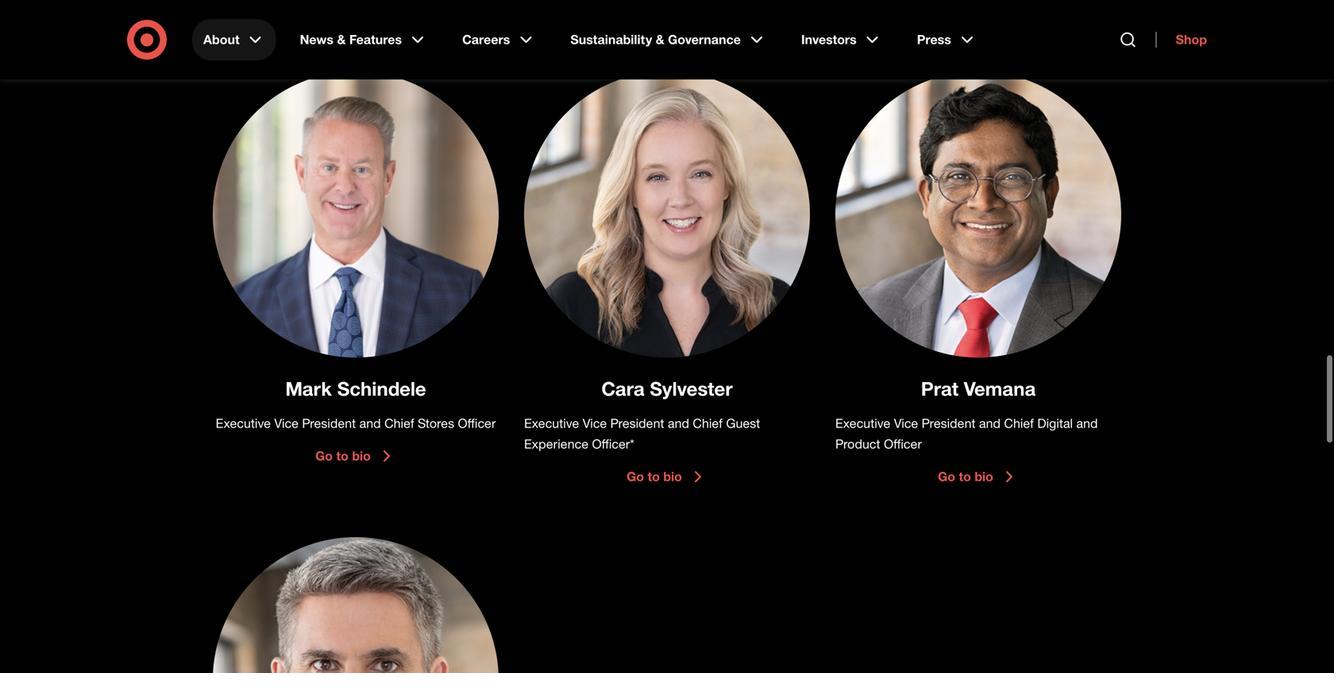 Task type: vqa. For each thing, say whether or not it's contained in the screenshot.
rightmost Our
no



Task type: describe. For each thing, give the bounding box(es) containing it.
sustainability & governance link
[[560, 19, 778, 60]]

executive for mark schindele
[[216, 416, 271, 431]]

governance
[[668, 32, 741, 47]]

vice for mark schindele
[[274, 416, 299, 431]]

mark schindele
[[286, 377, 426, 400]]

cara sylvester
[[602, 377, 733, 400]]

go to bio for sylvester
[[627, 469, 682, 484]]

executive vice president and chief digital and product officer
[[836, 416, 1099, 452]]

vice for prat vemana
[[895, 416, 919, 431]]

prat vemana link
[[922, 377, 1036, 400]]

executive vice president and chief guest experience officer*
[[524, 416, 761, 452]]

to for vemana
[[960, 469, 972, 484]]

prat vemana
[[922, 377, 1036, 400]]

careers link
[[451, 19, 547, 60]]

shop link
[[1157, 32, 1208, 48]]

shop
[[1177, 32, 1208, 47]]

stores
[[418, 416, 455, 431]]

go to bio link for schindele
[[316, 447, 396, 466]]

chief for cara sylvester
[[693, 416, 723, 431]]

to for schindele
[[337, 448, 349, 464]]

digital
[[1038, 416, 1074, 431]]

photo of prat vemana image
[[836, 72, 1122, 358]]

press link
[[906, 19, 988, 60]]

and for schindele
[[360, 416, 381, 431]]

executive for prat vemana
[[836, 416, 891, 431]]

go to bio for schindele
[[316, 448, 371, 464]]

bio for sylvester
[[664, 469, 682, 484]]

go for cara
[[627, 469, 645, 484]]

careers
[[463, 32, 510, 47]]

chief for prat vemana
[[1005, 416, 1035, 431]]

sustainability
[[571, 32, 653, 47]]

mark
[[286, 377, 332, 400]]

product
[[836, 436, 881, 452]]

investors
[[802, 32, 857, 47]]

about link
[[192, 19, 276, 60]]

0 horizontal spatial officer
[[458, 416, 496, 431]]

sustainability & governance
[[571, 32, 741, 47]]

prat
[[922, 377, 959, 400]]

go for mark
[[316, 448, 333, 464]]

investors link
[[791, 19, 894, 60]]

press
[[918, 32, 952, 47]]



Task type: locate. For each thing, give the bounding box(es) containing it.
1 horizontal spatial &
[[656, 32, 665, 47]]

chief
[[385, 416, 414, 431], [693, 416, 723, 431], [1005, 416, 1035, 431]]

go to bio link for sylvester
[[627, 467, 708, 486]]

go to bio link down executive vice president and chief digital and product officer
[[939, 467, 1019, 486]]

0 horizontal spatial to
[[337, 448, 349, 464]]

vice inside executive vice president and chief guest experience officer*
[[583, 416, 607, 431]]

officer
[[458, 416, 496, 431], [884, 436, 922, 452]]

go
[[316, 448, 333, 464], [627, 469, 645, 484], [939, 469, 956, 484]]

2 executive from the left
[[524, 416, 579, 431]]

vice inside executive vice president and chief digital and product officer
[[895, 416, 919, 431]]

and down vemana
[[980, 416, 1001, 431]]

vice for cara sylvester
[[583, 416, 607, 431]]

bio down executive vice president and chief guest experience officer*
[[664, 469, 682, 484]]

chief left digital
[[1005, 416, 1035, 431]]

president
[[302, 416, 356, 431], [611, 416, 665, 431], [922, 416, 976, 431]]

0 horizontal spatial vice
[[274, 416, 299, 431]]

president for prat
[[922, 416, 976, 431]]

1 chief from the left
[[385, 416, 414, 431]]

2 horizontal spatial go to bio link
[[939, 467, 1019, 486]]

1 horizontal spatial go
[[627, 469, 645, 484]]

0 horizontal spatial &
[[337, 32, 346, 47]]

0 horizontal spatial president
[[302, 416, 356, 431]]

president down the prat
[[922, 416, 976, 431]]

executive vice president and chief stores officer
[[216, 416, 496, 431]]

chief inside executive vice president and chief digital and product officer
[[1005, 416, 1035, 431]]

2 & from the left
[[656, 32, 665, 47]]

features
[[350, 32, 402, 47]]

schindele
[[337, 377, 426, 400]]

and right digital
[[1077, 416, 1099, 431]]

photo of cara sylvester image
[[524, 72, 811, 358]]

executive
[[216, 416, 271, 431], [524, 416, 579, 431], [836, 416, 891, 431]]

0 horizontal spatial go to bio link
[[316, 447, 396, 466]]

& for features
[[337, 32, 346, 47]]

and down schindele
[[360, 416, 381, 431]]

executive for cara sylvester
[[524, 416, 579, 431]]

officer right product
[[884, 436, 922, 452]]

chief inside executive vice president and chief guest experience officer*
[[693, 416, 723, 431]]

2 horizontal spatial chief
[[1005, 416, 1035, 431]]

0 horizontal spatial chief
[[385, 416, 414, 431]]

3 vice from the left
[[895, 416, 919, 431]]

to down executive vice president and chief guest experience officer*
[[648, 469, 660, 484]]

bio for vemana
[[975, 469, 994, 484]]

1 vertical spatial officer
[[884, 436, 922, 452]]

0 horizontal spatial go
[[316, 448, 333, 464]]

bio for schindele
[[352, 448, 371, 464]]

1 executive from the left
[[216, 416, 271, 431]]

1 horizontal spatial go to bio link
[[627, 467, 708, 486]]

news & features
[[300, 32, 402, 47]]

officer inside executive vice president and chief digital and product officer
[[884, 436, 922, 452]]

president for cara
[[611, 416, 665, 431]]

2 horizontal spatial to
[[960, 469, 972, 484]]

0 vertical spatial officer
[[458, 416, 496, 431]]

go down officer*
[[627, 469, 645, 484]]

& for governance
[[656, 32, 665, 47]]

& left governance at the right of the page
[[656, 32, 665, 47]]

2 and from the left
[[668, 416, 690, 431]]

president up officer*
[[611, 416, 665, 431]]

to for sylvester
[[648, 469, 660, 484]]

cara sylvester link
[[602, 377, 733, 400]]

go down executive vice president and chief digital and product officer
[[939, 469, 956, 484]]

president inside executive vice president and chief digital and product officer
[[922, 416, 976, 431]]

2 vice from the left
[[583, 416, 607, 431]]

0 horizontal spatial executive
[[216, 416, 271, 431]]

1 horizontal spatial chief
[[693, 416, 723, 431]]

chief for mark schindele
[[385, 416, 414, 431]]

0 horizontal spatial go to bio
[[316, 448, 371, 464]]

3 chief from the left
[[1005, 416, 1035, 431]]

1 and from the left
[[360, 416, 381, 431]]

photo of mark schindele image
[[213, 72, 499, 358]]

1 vice from the left
[[274, 416, 299, 431]]

and
[[360, 416, 381, 431], [668, 416, 690, 431], [980, 416, 1001, 431], [1077, 416, 1099, 431]]

go to bio link down executive vice president and chief guest experience officer*
[[627, 467, 708, 486]]

sylvester
[[650, 377, 733, 400]]

go to bio down the executive vice president and chief stores officer
[[316, 448, 371, 464]]

go to bio down executive vice president and chief digital and product officer
[[939, 469, 994, 484]]

executive inside executive vice president and chief digital and product officer
[[836, 416, 891, 431]]

1 president from the left
[[302, 416, 356, 431]]

2 chief from the left
[[693, 416, 723, 431]]

president for mark
[[302, 416, 356, 431]]

2 president from the left
[[611, 416, 665, 431]]

go to bio link
[[316, 447, 396, 466], [627, 467, 708, 486], [939, 467, 1019, 486]]

1 horizontal spatial to
[[648, 469, 660, 484]]

1 horizontal spatial go to bio
[[627, 469, 682, 484]]

guest
[[727, 416, 761, 431]]

bio down the executive vice president and chief stores officer
[[352, 448, 371, 464]]

to down the executive vice president and chief stores officer
[[337, 448, 349, 464]]

2 horizontal spatial vice
[[895, 416, 919, 431]]

go to bio link down the executive vice president and chief stores officer
[[316, 447, 396, 466]]

1 horizontal spatial vice
[[583, 416, 607, 431]]

2 horizontal spatial president
[[922, 416, 976, 431]]

go to bio
[[316, 448, 371, 464], [627, 469, 682, 484], [939, 469, 994, 484]]

0 horizontal spatial bio
[[352, 448, 371, 464]]

president inside executive vice president and chief guest experience officer*
[[611, 416, 665, 431]]

& right news
[[337, 32, 346, 47]]

bio
[[352, 448, 371, 464], [664, 469, 682, 484], [975, 469, 994, 484]]

chief left guest
[[693, 416, 723, 431]]

3 executive from the left
[[836, 416, 891, 431]]

news
[[300, 32, 334, 47]]

executive inside executive vice president and chief guest experience officer*
[[524, 416, 579, 431]]

go for prat
[[939, 469, 956, 484]]

2 horizontal spatial go
[[939, 469, 956, 484]]

and inside executive vice president and chief guest experience officer*
[[668, 416, 690, 431]]

vemana
[[964, 377, 1036, 400]]

about
[[203, 32, 240, 47]]

and down cara sylvester link
[[668, 416, 690, 431]]

3 and from the left
[[980, 416, 1001, 431]]

4 and from the left
[[1077, 416, 1099, 431]]

president down mark
[[302, 416, 356, 431]]

officer right stores
[[458, 416, 496, 431]]

and for sylvester
[[668, 416, 690, 431]]

bio down executive vice president and chief digital and product officer
[[975, 469, 994, 484]]

to down executive vice president and chief digital and product officer
[[960, 469, 972, 484]]

cara
[[602, 377, 645, 400]]

2 horizontal spatial go to bio
[[939, 469, 994, 484]]

go to bio for vemana
[[939, 469, 994, 484]]

experience
[[524, 436, 589, 452]]

chief left stores
[[385, 416, 414, 431]]

&
[[337, 32, 346, 47], [656, 32, 665, 47]]

officer*
[[592, 436, 635, 452]]

3 president from the left
[[922, 416, 976, 431]]

go to bio link for vemana
[[939, 467, 1019, 486]]

2 horizontal spatial executive
[[836, 416, 891, 431]]

go to bio down executive vice president and chief guest experience officer*
[[627, 469, 682, 484]]

1 horizontal spatial president
[[611, 416, 665, 431]]

2 horizontal spatial bio
[[975, 469, 994, 484]]

go down the executive vice president and chief stores officer
[[316, 448, 333, 464]]

1 horizontal spatial officer
[[884, 436, 922, 452]]

vice
[[274, 416, 299, 431], [583, 416, 607, 431], [895, 416, 919, 431]]

1 horizontal spatial bio
[[664, 469, 682, 484]]

1 & from the left
[[337, 32, 346, 47]]

news & features link
[[289, 19, 439, 60]]

mark schindele link
[[286, 377, 426, 400]]

and for vemana
[[980, 416, 1001, 431]]

1 horizontal spatial executive
[[524, 416, 579, 431]]

to
[[337, 448, 349, 464], [648, 469, 660, 484], [960, 469, 972, 484]]



